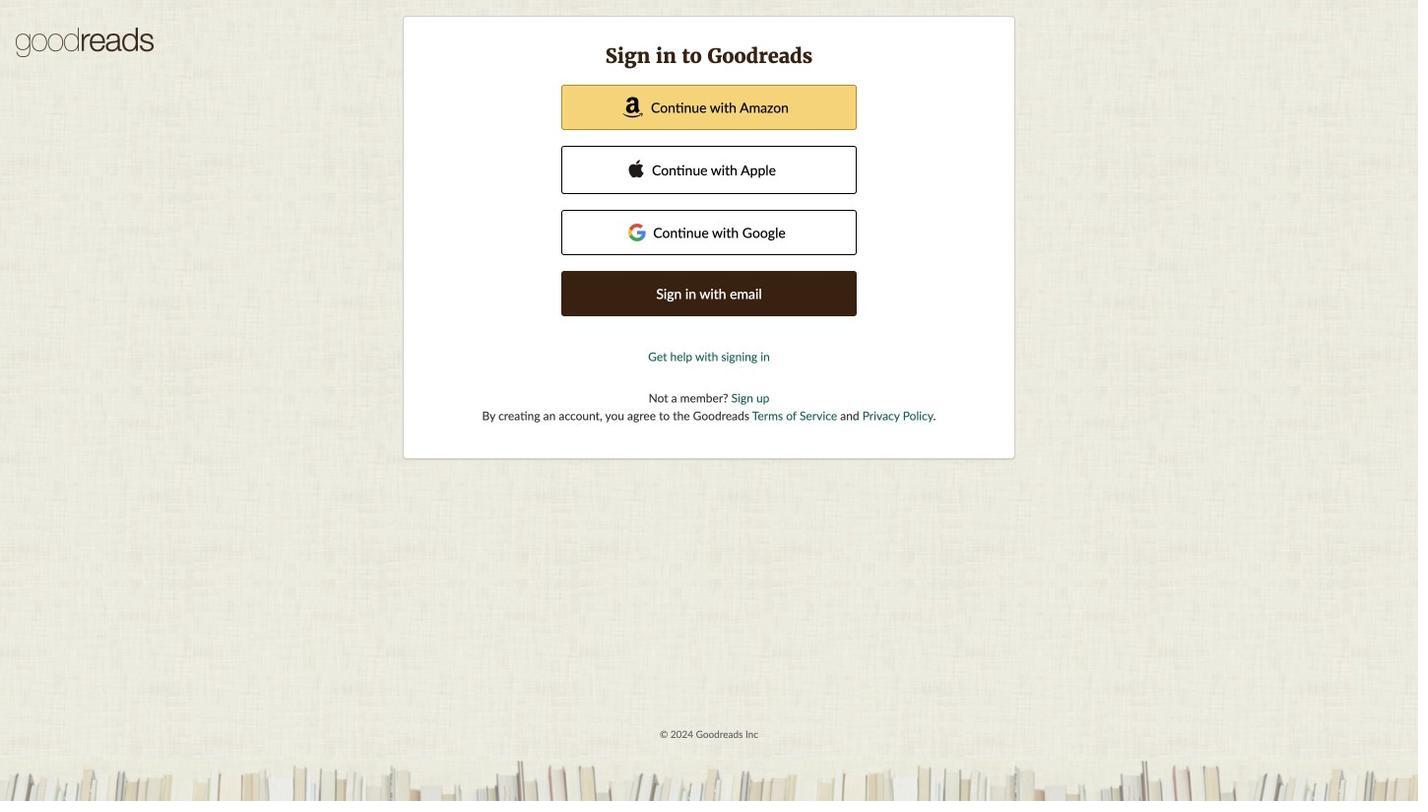 Task type: vqa. For each thing, say whether or not it's contained in the screenshot.
Goodreads: Book reviews, recommendations, and discussion image
yes



Task type: describe. For each thing, give the bounding box(es) containing it.
goodreads: book reviews, recommendations, and discussion image
[[16, 28, 154, 57]]



